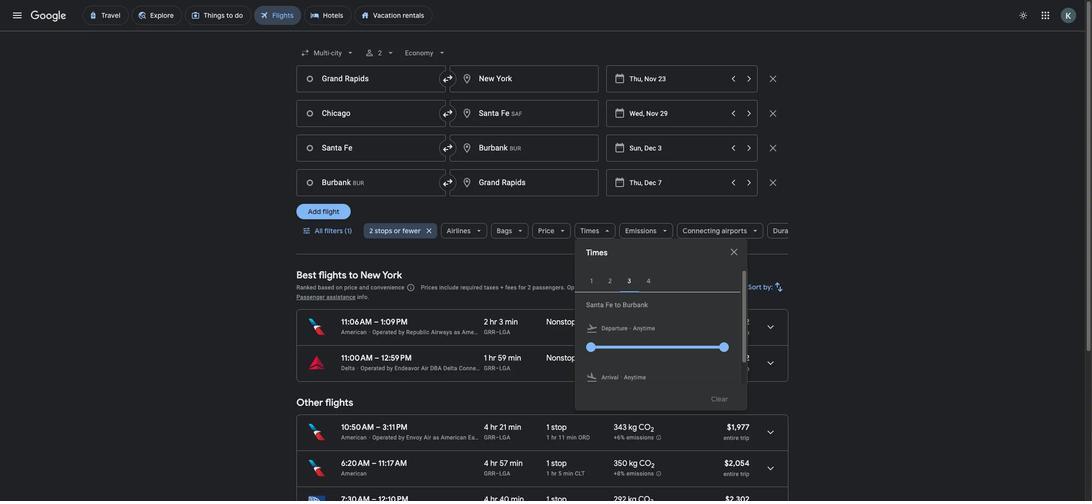 Task type: describe. For each thing, give the bounding box(es) containing it.
2 inside 228 kg co 2 -30% emissions
[[651, 320, 654, 329]]

– inside 2 hr 3 min grr – lga
[[496, 329, 500, 336]]

change appearance image
[[1013, 4, 1036, 27]]

1 stop 1 hr 5 min clt
[[547, 459, 585, 477]]

hr for 4 hr 21 min
[[491, 423, 498, 432]]

hr for 4 hr 57 min
[[491, 459, 498, 468]]

10:50 am – 3:11 pm
[[341, 423, 408, 432]]

2054 US dollars text field
[[725, 459, 750, 468]]

$1,492 entire trip
[[724, 317, 750, 336]]

sort by:
[[749, 283, 774, 291]]

$1,672
[[728, 353, 750, 363]]

1 vertical spatial times
[[587, 248, 608, 258]]

1 stop 1 hr 11 min ord
[[547, 423, 591, 441]]

stop for 4 hr 21 min
[[552, 423, 567, 432]]

59
[[498, 353, 507, 363]]

emissions for 343
[[627, 434, 655, 441]]

operated by republic airways as american eagle
[[373, 329, 504, 336]]

co for 607 kg co
[[640, 353, 652, 363]]

2 inside popup button
[[370, 226, 373, 235]]

11
[[559, 434, 566, 441]]

total duration 4 hr 40 min. element
[[484, 495, 547, 501]]

ranked
[[297, 284, 317, 291]]

by for 1:09 pm
[[399, 329, 405, 336]]

eagle for 2
[[490, 329, 504, 336]]

american down 11:06 am text box
[[341, 329, 367, 336]]

eagle for 4
[[468, 434, 483, 441]]

as for 2 hr 3 min
[[454, 329, 461, 336]]

other
[[297, 397, 323, 409]]

add flight
[[308, 207, 340, 216]]

times inside times popup button
[[581, 226, 600, 235]]

min for 4 hr 21 min
[[509, 423, 522, 432]]

by:
[[764, 283, 774, 291]]

republic
[[407, 329, 430, 336]]

57
[[500, 459, 508, 468]]

operated for 3:11 pm
[[373, 434, 397, 441]]

include
[[440, 284, 459, 291]]

bags
[[497, 226, 513, 235]]

+8%
[[614, 470, 625, 477]]

duration button
[[768, 219, 818, 242]]

2 stops or fewer button
[[364, 219, 437, 242]]

total duration 2 hr 3 min. element
[[484, 317, 547, 328]]

american right airways
[[462, 329, 488, 336]]

burbank
[[623, 301, 649, 309]]

swap origin and destination. image for remove flight from burbank to grand rapids on thu, dec 7 image at the top right of page
[[442, 177, 454, 188]]

dba
[[431, 365, 442, 372]]

trip for $1,492
[[741, 329, 750, 336]]

min inside 1 stop 1 hr 11 min ord
[[567, 434, 577, 441]]

6:20 am – 11:17 am american
[[341, 459, 407, 477]]

1492 US dollars text field
[[727, 317, 750, 327]]

nonstop flight. element for 1 hr 59 min
[[547, 353, 577, 364]]

Departure time: 10:50 AM. text field
[[341, 423, 374, 432]]

optional
[[567, 284, 590, 291]]

$1,492
[[727, 317, 750, 327]]

american inside 6:20 am – 11:17 am american
[[341, 470, 367, 477]]

11:00 am – 12:59 pm
[[341, 353, 412, 363]]

required
[[461, 284, 483, 291]]

kg for 343
[[629, 423, 638, 432]]

+8% emissions
[[614, 470, 655, 477]]

swap origin and destination. image for remove flight from grand rapids to new york on thu, nov 23 image
[[442, 73, 454, 85]]

2 fees from the left
[[638, 284, 650, 291]]

+
[[501, 284, 504, 291]]

clt
[[575, 470, 585, 477]]

hr inside 1 stop 1 hr 5 min clt
[[552, 470, 557, 477]]

taxes
[[484, 284, 499, 291]]

swap origin and destination. image for remove flight from santa fe to burbank on sun, dec 3 image departure text field
[[442, 142, 454, 154]]

remove flight from grand rapids to new york on thu, nov 23 image
[[768, 73, 779, 85]]

entire for $1,492
[[724, 329, 740, 336]]

$1,672 entire trip
[[724, 353, 750, 372]]

grr for 2 hr 3 min
[[484, 329, 496, 336]]

3
[[499, 317, 504, 327]]

grr for 4 hr 21 min
[[484, 434, 496, 441]]

Departure time: 11:00 AM. text field
[[341, 353, 373, 363]]

assistance
[[327, 294, 356, 301]]

2 inside 2 hr 3 min grr – lga
[[484, 317, 488, 327]]

2 inside '350 kg co 2'
[[652, 462, 655, 470]]

filters
[[325, 226, 343, 235]]

none search field containing times
[[297, 41, 818, 411]]

1:09 pm
[[381, 317, 408, 327]]

1 fees from the left
[[506, 284, 517, 291]]

trip for $1,672
[[741, 365, 750, 372]]

– inside 4 hr 57 min grr – lga
[[496, 470, 500, 477]]

Arrival time: 11:17 AM. text field
[[379, 459, 407, 468]]

hr inside 1 stop 1 hr 11 min ord
[[552, 434, 557, 441]]

passenger assistance button
[[297, 294, 356, 301]]

price button
[[533, 219, 571, 242]]

air for 12:59 pm
[[421, 365, 429, 372]]

add flight button
[[297, 204, 351, 219]]

trip for $2,054
[[741, 471, 750, 477]]

may
[[651, 284, 663, 291]]

lga for 57
[[500, 470, 511, 477]]

11:00 am
[[341, 353, 373, 363]]

min for 1 hr 59 min
[[509, 353, 522, 363]]

30%
[[616, 329, 628, 336]]

flight
[[323, 207, 340, 216]]

learn more about ranking image
[[407, 283, 415, 292]]

operated by envoy air as american eagle
[[373, 434, 483, 441]]

entire for $1,977
[[724, 435, 740, 441]]

departure text field for remove flight from santa fe to burbank on sun, dec 3 image
[[630, 135, 726, 161]]

kg for 350
[[630, 459, 638, 468]]

emissions button
[[620, 219, 674, 242]]

emissions
[[626, 226, 657, 235]]

nonstop for 1 hr 59 min
[[547, 353, 577, 363]]

times button
[[575, 219, 616, 242]]

as for 4 hr 21 min
[[433, 434, 440, 441]]

on
[[336, 284, 343, 291]]

all filters (1)
[[315, 226, 352, 235]]

kg for 607
[[629, 353, 638, 363]]

connecting
[[683, 226, 721, 235]]

1 for 1 hr 59 min grr – lga
[[484, 353, 487, 363]]

ord
[[579, 434, 591, 441]]

11:06 am – 1:09 pm
[[341, 317, 408, 327]]

grr for 4 hr 57 min
[[484, 470, 496, 477]]

nonstop flight. element for 2 hr 3 min
[[547, 317, 577, 328]]

new
[[361, 269, 381, 281]]

3:11 pm
[[383, 423, 408, 432]]

– inside 6:20 am – 11:17 am american
[[372, 459, 377, 468]]

envoy
[[407, 434, 423, 441]]

343
[[614, 423, 627, 432]]

leaves gerald r. ford international airport at 10:50 am on thursday, november 23 and arrives at laguardia airport at 3:11 pm on thursday, november 23. element
[[341, 423, 408, 432]]

(1)
[[345, 226, 352, 235]]

hr for 2 hr 3 min
[[490, 317, 498, 327]]

– inside the 4 hr 21 min grr – lga
[[496, 434, 500, 441]]

Departure time: 7:30 AM. text field
[[341, 495, 370, 501]]

kg for 228
[[629, 317, 637, 327]]

trip for $1,977
[[741, 435, 750, 441]]

4 for 4 hr 21 min
[[484, 423, 489, 432]]

airports
[[722, 226, 748, 235]]

anytime for departure
[[634, 325, 656, 332]]

all
[[315, 226, 323, 235]]

– left 3:11 pm
[[376, 423, 381, 432]]

to for flights
[[349, 269, 358, 281]]

operated for 12:59 pm
[[361, 365, 385, 372]]

for
[[519, 284, 526, 291]]

passengers.
[[533, 284, 566, 291]]

airlines button
[[441, 219, 487, 242]]

2 inside "popup button"
[[379, 49, 383, 57]]

Departure time: 11:06 AM. text field
[[341, 317, 372, 327]]

stops
[[375, 226, 393, 235]]

flights for best
[[319, 269, 347, 281]]

bag fees button
[[626, 284, 650, 291]]

2 delta from the left
[[444, 365, 458, 372]]

flight details. leaves gerald r. ford international airport at 6:20 am on thursday, november 23 and arrives at laguardia airport at 11:17 am on thursday, november 23. image
[[760, 457, 783, 480]]

Arrival time: 12:59 PM. text field
[[381, 353, 412, 363]]

11:17 am
[[379, 459, 407, 468]]

fewer
[[403, 226, 421, 235]]

leaves gerald r. ford international airport at 7:30 am on thursday, november 23 and arrives at laguardia airport at 12:10 pm on thursday, november 23. element
[[341, 495, 409, 501]]

main content containing best flights to new york
[[297, 262, 789, 501]]

co for 343 kg co 2
[[639, 423, 651, 432]]

$2,054 entire trip
[[724, 459, 750, 477]]

price
[[344, 284, 358, 291]]

price
[[539, 226, 555, 235]]

total duration 4 hr 21 min. element
[[484, 423, 547, 434]]

departure text field for remove flight from chicago to santa fe on wed, nov 29 image
[[630, 100, 726, 126]]

or
[[394, 226, 401, 235]]

best
[[297, 269, 317, 281]]



Task type: vqa. For each thing, say whether or not it's contained in the screenshot.
KG in 228 kg co 2 -30% emissions
yes



Task type: locate. For each thing, give the bounding box(es) containing it.
+6% emissions
[[614, 434, 655, 441]]

10:50 am
[[341, 423, 374, 432]]

607 kg co
[[614, 353, 652, 363]]

layover (1 of 1) is a 1 hr 11 min layover at o'hare international airport in chicago. element
[[547, 434, 609, 441]]

and right 'price'
[[359, 284, 369, 291]]

lga inside the 4 hr 21 min grr – lga
[[500, 434, 511, 441]]

co for 350 kg co 2
[[640, 459, 652, 468]]

6:20 am
[[341, 459, 370, 468]]

1 stop flight. element up 11
[[547, 423, 567, 434]]

2 swap origin and destination. image from the top
[[442, 142, 454, 154]]

1 stop flight. element for 4 hr 57 min
[[547, 459, 567, 470]]

and inside prices include required taxes + fees for 2 passengers. optional charges and bag fees may apply. passenger assistance
[[615, 284, 625, 291]]

min inside the 4 hr 21 min grr – lga
[[509, 423, 522, 432]]

entire down $1,672
[[724, 365, 740, 372]]

0 horizontal spatial and
[[359, 284, 369, 291]]

0 vertical spatial emissions
[[629, 329, 657, 336]]

min right 59
[[509, 353, 522, 363]]

grr inside 1 hr 59 min grr – lga
[[484, 365, 496, 372]]

prices include required taxes + fees for 2 passengers. optional charges and bag fees may apply. passenger assistance
[[297, 284, 680, 301]]

–
[[374, 317, 379, 327], [496, 329, 500, 336], [375, 353, 380, 363], [496, 365, 500, 372], [376, 423, 381, 432], [496, 434, 500, 441], [372, 459, 377, 468], [496, 470, 500, 477]]

grr inside the 4 hr 21 min grr – lga
[[484, 434, 496, 441]]

remove flight from chicago to santa fe on wed, nov 29 image
[[768, 108, 779, 119]]

main menu image
[[12, 10, 23, 21]]

2 vertical spatial 1 stop flight. element
[[547, 495, 567, 501]]

0 vertical spatial air
[[421, 365, 429, 372]]

0 horizontal spatial eagle
[[468, 434, 483, 441]]

eagle down the 3
[[490, 329, 504, 336]]

4 hr 57 min grr – lga
[[484, 459, 523, 477]]

1977 US dollars text field
[[728, 423, 750, 432]]

trip down $1,492 text box at the right of the page
[[741, 329, 750, 336]]

leaves gerald r. ford international airport at 11:00 am on thursday, november 23 and arrives at laguardia airport at 12:59 pm on thursday, november 23. element
[[341, 353, 412, 363]]

607
[[614, 353, 628, 363]]

grr inside 2 hr 3 min grr – lga
[[484, 329, 496, 336]]

4 trip from the top
[[741, 471, 750, 477]]

operated down 1:09 pm text field
[[373, 329, 397, 336]]

co inside 343 kg co 2
[[639, 423, 651, 432]]

1 1 stop flight. element from the top
[[547, 423, 567, 434]]

1 vertical spatial swap origin and destination. image
[[442, 142, 454, 154]]

airlines
[[447, 226, 471, 235]]

lga for 21
[[500, 434, 511, 441]]

min for 4 hr 57 min
[[510, 459, 523, 468]]

to right fe
[[615, 301, 621, 309]]

apply.
[[664, 284, 680, 291]]

None text field
[[297, 65, 446, 92], [450, 65, 599, 92], [297, 135, 446, 162], [297, 169, 446, 196], [450, 169, 599, 196], [297, 65, 446, 92], [450, 65, 599, 92], [297, 135, 446, 162], [297, 169, 446, 196], [450, 169, 599, 196]]

grr down total duration 2 hr 3 min. "element"
[[484, 329, 496, 336]]

american down 10:50 am text field on the bottom left of page
[[341, 434, 367, 441]]

swap origin and destination. image for remove flight from chicago to santa fe on wed, nov 29 image's departure text field
[[442, 108, 454, 119]]

santa
[[587, 301, 604, 309]]

4 entire from the top
[[724, 471, 740, 477]]

stop inside 1 stop 1 hr 5 min clt
[[552, 459, 567, 468]]

kg inside 228 kg co 2 -30% emissions
[[629, 317, 637, 327]]

2 nonstop flight. element from the top
[[547, 353, 577, 364]]

as right envoy
[[433, 434, 440, 441]]

2 lga from the top
[[500, 365, 511, 372]]

2 vertical spatial by
[[399, 434, 405, 441]]

hr inside 4 hr 57 min grr – lga
[[491, 459, 498, 468]]

1 stop flight. element down 5 at right bottom
[[547, 495, 567, 501]]

delta down departure time: 11:00 am. "text box"
[[341, 365, 355, 372]]

min inside 1 hr 59 min grr – lga
[[509, 353, 522, 363]]

hr inside 1 hr 59 min grr – lga
[[489, 353, 496, 363]]

1 up layover (1 of 1) is a 1 hr 11 min layover at o'hare international airport in chicago. element
[[547, 423, 550, 432]]

0 vertical spatial operated
[[373, 329, 397, 336]]

co inside 228 kg co 2 -30% emissions
[[639, 317, 651, 327]]

grr down total duration 1 hr 59 min. element
[[484, 365, 496, 372]]

kg inside 343 kg co 2
[[629, 423, 638, 432]]

min right '21'
[[509, 423, 522, 432]]

0 vertical spatial anytime
[[634, 325, 656, 332]]

– down "total duration 4 hr 57 min." element
[[496, 470, 500, 477]]

emissions for 350
[[627, 470, 655, 477]]

1 swap origin and destination. image from the top
[[442, 108, 454, 119]]

stop inside 1 stop 1 hr 11 min ord
[[552, 423, 567, 432]]

emissions down '350 kg co 2'
[[627, 470, 655, 477]]

kg up +8% emissions
[[630, 459, 638, 468]]

total duration 4 hr 57 min. element
[[484, 459, 547, 470]]

1 up the 'connection'
[[484, 353, 487, 363]]

min right 57
[[510, 459, 523, 468]]

york
[[383, 269, 402, 281]]

flight details. leaves gerald r. ford international airport at 11:06 am on thursday, november 23 and arrives at laguardia airport at 1:09 pm on thursday, november 23. image
[[760, 315, 783, 339]]

air for 3:11 pm
[[424, 434, 432, 441]]

1 for 1 stop 1 hr 11 min ord
[[547, 423, 550, 432]]

None text field
[[297, 100, 446, 127], [450, 100, 599, 127], [450, 135, 599, 162], [297, 100, 446, 127], [450, 100, 599, 127], [450, 135, 599, 162]]

2 inside 343 kg co 2
[[651, 426, 655, 434]]

operated by endeavor air dba delta connection
[[361, 365, 490, 372]]

Departure time: 6:20 AM. text field
[[341, 459, 370, 468]]

american down departure time: 6:20 am. text box
[[341, 470, 367, 477]]

swap origin and destination. image
[[442, 108, 454, 119], [442, 142, 454, 154]]

0 vertical spatial flights
[[319, 269, 347, 281]]

stop up 5 at right bottom
[[552, 459, 567, 468]]

hr left 59
[[489, 353, 496, 363]]

1 delta from the left
[[341, 365, 355, 372]]

1 inside 1 hr 59 min grr – lga
[[484, 353, 487, 363]]

2 grr from the top
[[484, 365, 496, 372]]

loading results progress bar
[[0, 31, 1086, 33]]

2 vertical spatial emissions
[[627, 470, 655, 477]]

by for 3:11 pm
[[399, 434, 405, 441]]

entire down $1,492 text box at the right of the page
[[724, 329, 740, 336]]

1 vertical spatial swap origin and destination. image
[[442, 177, 454, 188]]

remove flight from santa fe to burbank on sun, dec 3 image
[[768, 142, 779, 154]]

nonstop for 2 hr 3 min
[[547, 317, 577, 327]]

entire inside $1,672 entire trip
[[724, 365, 740, 372]]

lga down the 3
[[500, 329, 511, 336]]

trip inside the $1,977 entire trip
[[741, 435, 750, 441]]

swap origin and destination. image
[[442, 73, 454, 85], [442, 177, 454, 188]]

emissions inside 228 kg co 2 -30% emissions
[[629, 329, 657, 336]]

2 and from the left
[[615, 284, 625, 291]]

kg
[[629, 317, 637, 327], [629, 353, 638, 363], [629, 423, 638, 432], [630, 459, 638, 468]]

all filters (1) button
[[297, 219, 360, 242]]

departure
[[602, 325, 628, 332]]

add
[[308, 207, 321, 216]]

3 entire from the top
[[724, 435, 740, 441]]

grr
[[484, 329, 496, 336], [484, 365, 496, 372], [484, 434, 496, 441], [484, 470, 496, 477]]

bag
[[626, 284, 636, 291]]

stop up 11
[[552, 423, 567, 432]]

hr left '21'
[[491, 423, 498, 432]]

lga down 59
[[500, 365, 511, 372]]

min right 5 at right bottom
[[564, 470, 574, 477]]

4 grr from the top
[[484, 470, 496, 477]]

lga for 59
[[500, 365, 511, 372]]

Arrival time: 1:09 PM. text field
[[381, 317, 408, 327]]

hr left 11
[[552, 434, 557, 441]]

operated down 10:50 am – 3:11 pm
[[373, 434, 397, 441]]

Departure text field
[[630, 100, 726, 126], [630, 135, 726, 161]]

charges
[[592, 284, 613, 291]]

0 vertical spatial departure text field
[[630, 66, 726, 92]]

2 stop from the top
[[552, 459, 567, 468]]

sort
[[749, 283, 762, 291]]

co up +8% emissions
[[640, 459, 652, 468]]

0 vertical spatial 1 stop flight. element
[[547, 423, 567, 434]]

ranked based on price and convenience
[[297, 284, 405, 291]]

– left 1:09 pm
[[374, 317, 379, 327]]

Departure text field
[[630, 66, 726, 92], [630, 170, 726, 196]]

total duration 1 hr 59 min. element
[[484, 353, 547, 364]]

kg right 607
[[629, 353, 638, 363]]

operated
[[373, 329, 397, 336], [361, 365, 385, 372], [373, 434, 397, 441]]

1 vertical spatial nonstop
[[547, 353, 577, 363]]

min inside 1 stop 1 hr 5 min clt
[[564, 470, 574, 477]]

operated for 1:09 pm
[[373, 329, 397, 336]]

1 grr from the top
[[484, 329, 496, 336]]

5
[[559, 470, 562, 477]]

0 vertical spatial nonstop
[[547, 317, 577, 327]]

1 nonstop from the top
[[547, 317, 577, 327]]

+6%
[[614, 434, 625, 441]]

2 departure text field from the top
[[630, 135, 726, 161]]

trip
[[741, 329, 750, 336], [741, 365, 750, 372], [741, 435, 750, 441], [741, 471, 750, 477]]

nonstop flight. element
[[547, 317, 577, 328], [547, 353, 577, 364]]

fees
[[506, 284, 517, 291], [638, 284, 650, 291]]

airways
[[431, 329, 453, 336]]

lga down 57
[[500, 470, 511, 477]]

hr inside 2 hr 3 min grr – lga
[[490, 317, 498, 327]]

as right airways
[[454, 329, 461, 336]]

228 kg co 2 -30% emissions
[[614, 317, 657, 336]]

4 lga from the top
[[500, 470, 511, 477]]

lga for 3
[[500, 329, 511, 336]]

trip inside $1,672 entire trip
[[741, 365, 750, 372]]

1 horizontal spatial delta
[[444, 365, 458, 372]]

entire down 2054 us dollars text field
[[724, 471, 740, 477]]

emissions down 343 kg co 2
[[627, 434, 655, 441]]

hr for 1 hr 59 min
[[489, 353, 496, 363]]

4 for 4 hr 57 min
[[484, 459, 489, 468]]

1 vertical spatial flights
[[325, 397, 354, 409]]

– left 12:59 pm
[[375, 353, 380, 363]]

kg right 228
[[629, 317, 637, 327]]

1 stop from the top
[[552, 423, 567, 432]]

santa fe to burbank
[[587, 301, 649, 309]]

lga
[[500, 329, 511, 336], [500, 365, 511, 372], [500, 434, 511, 441], [500, 470, 511, 477]]

american
[[341, 329, 367, 336], [462, 329, 488, 336], [341, 434, 367, 441], [441, 434, 467, 441], [341, 470, 367, 477]]

fees right + at the bottom left of page
[[506, 284, 517, 291]]

departure text field for remove flight from grand rapids to new york on thu, nov 23 image
[[630, 66, 726, 92]]

1 vertical spatial eagle
[[468, 434, 483, 441]]

1 vertical spatial anytime
[[624, 374, 647, 381]]

1 nonstop flight. element from the top
[[547, 317, 577, 328]]

eagle left the 4 hr 21 min grr – lga
[[468, 434, 483, 441]]

entire
[[724, 329, 740, 336], [724, 365, 740, 372], [724, 435, 740, 441], [724, 471, 740, 477]]

kg inside '350 kg co 2'
[[630, 459, 638, 468]]

1 stop flight. element up 5 at right bottom
[[547, 459, 567, 470]]

1 vertical spatial air
[[424, 434, 432, 441]]

2 nonstop from the top
[[547, 353, 577, 363]]

and left bag
[[615, 284, 625, 291]]

4 inside 4 hr 57 min grr – lga
[[484, 459, 489, 468]]

4 left '21'
[[484, 423, 489, 432]]

21
[[500, 423, 507, 432]]

1
[[484, 353, 487, 363], [547, 423, 550, 432], [547, 434, 550, 441], [547, 459, 550, 468], [547, 470, 550, 477]]

lga down '21'
[[500, 434, 511, 441]]

1 vertical spatial by
[[387, 365, 393, 372]]

3 1 stop flight. element from the top
[[547, 495, 567, 501]]

co down the 'burbank'
[[639, 317, 651, 327]]

0 vertical spatial swap origin and destination. image
[[442, 108, 454, 119]]

air left dba
[[421, 365, 429, 372]]

1 departure text field from the top
[[630, 100, 726, 126]]

0 vertical spatial as
[[454, 329, 461, 336]]

by for 12:59 pm
[[387, 365, 393, 372]]

4
[[484, 423, 489, 432], [484, 459, 489, 468]]

0 horizontal spatial to
[[349, 269, 358, 281]]

flight details. leaves gerald r. ford international airport at 10:50 am on thursday, november 23 and arrives at laguardia airport at 3:11 pm on thursday, november 23. image
[[760, 421, 783, 444]]

co inside '350 kg co 2'
[[640, 459, 652, 468]]

co for 228 kg co 2 -30% emissions
[[639, 317, 651, 327]]

trip down $1,672
[[741, 365, 750, 372]]

entire inside $2,054 entire trip
[[724, 471, 740, 477]]

0 horizontal spatial delta
[[341, 365, 355, 372]]

connecting airports
[[683, 226, 748, 235]]

1 vertical spatial departure text field
[[630, 170, 726, 196]]

delta
[[341, 365, 355, 372], [444, 365, 458, 372]]

1 4 from the top
[[484, 423, 489, 432]]

– down 59
[[496, 365, 500, 372]]

grr down "total duration 4 hr 57 min." element
[[484, 470, 496, 477]]

1 up layover (1 of 1) is a 1 hr 5 min layover at charlotte douglas international airport in charlotte. element
[[547, 459, 550, 468]]

– down total duration 4 hr 21 min. element at the bottom
[[496, 434, 500, 441]]

hr inside the 4 hr 21 min grr – lga
[[491, 423, 498, 432]]

lga inside 4 hr 57 min grr – lga
[[500, 470, 511, 477]]

lga inside 2 hr 3 min grr – lga
[[500, 329, 511, 336]]

hr left 57
[[491, 459, 498, 468]]

anytime for arrival
[[624, 374, 647, 381]]

1 vertical spatial nonstop flight. element
[[547, 353, 577, 364]]

2 vertical spatial operated
[[373, 434, 397, 441]]

connection
[[459, 365, 490, 372]]

1 left 5 at right bottom
[[547, 470, 550, 477]]

delta right dba
[[444, 365, 458, 372]]

1 horizontal spatial to
[[615, 301, 621, 309]]

2 1 stop flight. element from the top
[[547, 459, 567, 470]]

anytime down 607 kg co
[[624, 374, 647, 381]]

4 inside the 4 hr 21 min grr – lga
[[484, 423, 489, 432]]

3 lga from the top
[[500, 434, 511, 441]]

2 4 from the top
[[484, 459, 489, 468]]

departure text field for remove flight from burbank to grand rapids on thu, dec 7 image at the top right of page
[[630, 170, 726, 196]]

american right envoy
[[441, 434, 467, 441]]

air right envoy
[[424, 434, 432, 441]]

1 horizontal spatial fees
[[638, 284, 650, 291]]

0 horizontal spatial as
[[433, 434, 440, 441]]

bags button
[[491, 219, 529, 242]]

$1,977
[[728, 423, 750, 432]]

11:06 am
[[341, 317, 372, 327]]

1 vertical spatial as
[[433, 434, 440, 441]]

4 left 57
[[484, 459, 489, 468]]

1 vertical spatial 4
[[484, 459, 489, 468]]

as
[[454, 329, 461, 336], [433, 434, 440, 441]]

times down times popup button
[[587, 248, 608, 258]]

entire for $2,054
[[724, 471, 740, 477]]

2 button
[[361, 41, 400, 64]]

1 horizontal spatial eagle
[[490, 329, 504, 336]]

grr down total duration 4 hr 21 min. element at the bottom
[[484, 434, 496, 441]]

– inside 1 hr 59 min grr – lga
[[496, 365, 500, 372]]

min inside 4 hr 57 min grr – lga
[[510, 459, 523, 468]]

– down the 3
[[496, 329, 500, 336]]

1 horizontal spatial and
[[615, 284, 625, 291]]

0 vertical spatial eagle
[[490, 329, 504, 336]]

flights for other
[[325, 397, 354, 409]]

1 horizontal spatial as
[[454, 329, 461, 336]]

Arrival time: 12:10 PM. text field
[[379, 495, 409, 501]]

0 vertical spatial stop
[[552, 423, 567, 432]]

duration
[[774, 226, 801, 235]]

co up +6% emissions
[[639, 423, 651, 432]]

prices
[[421, 284, 438, 291]]

by
[[399, 329, 405, 336], [387, 365, 393, 372], [399, 434, 405, 441]]

Arrival time: 3:11 PM. text field
[[383, 423, 408, 432]]

main content
[[297, 262, 789, 501]]

sort by: button
[[745, 276, 789, 299]]

1 hr 59 min grr – lga
[[484, 353, 522, 372]]

air
[[421, 365, 429, 372], [424, 434, 432, 441]]

leaves gerald r. ford international airport at 6:20 am on thursday, november 23 and arrives at laguardia airport at 11:17 am on thursday, november 23. element
[[341, 459, 407, 468]]

entire down 1977 us dollars text box
[[724, 435, 740, 441]]

anytime
[[634, 325, 656, 332], [624, 374, 647, 381]]

grr for 1 hr 59 min
[[484, 365, 496, 372]]

by down 12:59 pm text box
[[387, 365, 393, 372]]

min right the 3
[[505, 317, 518, 327]]

$2,054
[[725, 459, 750, 468]]

times right price popup button
[[581, 226, 600, 235]]

nonstop
[[547, 317, 577, 327], [547, 353, 577, 363]]

close dialog image
[[729, 246, 740, 258]]

entire inside $1,492 entire trip
[[724, 329, 740, 336]]

2 swap origin and destination. image from the top
[[442, 177, 454, 188]]

flights up based
[[319, 269, 347, 281]]

2 departure text field from the top
[[630, 170, 726, 196]]

– right 6:20 am
[[372, 459, 377, 468]]

min for 2 hr 3 min
[[505, 317, 518, 327]]

anytime right 30%
[[634, 325, 656, 332]]

by down 1:09 pm
[[399, 329, 405, 336]]

1 swap origin and destination. image from the top
[[442, 73, 454, 85]]

stop for 4 hr 57 min
[[552, 459, 567, 468]]

None search field
[[297, 41, 818, 411]]

2 stops or fewer
[[370, 226, 421, 235]]

entire inside the $1,977 entire trip
[[724, 435, 740, 441]]

2 entire from the top
[[724, 365, 740, 372]]

1 vertical spatial stop
[[552, 459, 567, 468]]

flight details. leaves gerald r. ford international airport at 11:00 am on thursday, november 23 and arrives at laguardia airport at 12:59 pm on thursday, november 23. image
[[760, 352, 783, 375]]

1 stop flight. element
[[547, 423, 567, 434], [547, 459, 567, 470], [547, 495, 567, 501]]

4 hr 21 min grr – lga
[[484, 423, 522, 441]]

to for fe
[[615, 301, 621, 309]]

1672 US dollars text field
[[728, 353, 750, 363]]

based
[[318, 284, 335, 291]]

2
[[379, 49, 383, 57], [370, 226, 373, 235], [528, 284, 531, 291], [484, 317, 488, 327], [651, 320, 654, 329], [651, 426, 655, 434], [652, 462, 655, 470]]

leaves gerald r. ford international airport at 11:06 am on thursday, november 23 and arrives at laguardia airport at 1:09 pm on thursday, november 23. element
[[341, 317, 408, 327]]

12:59 pm
[[381, 353, 412, 363]]

1 vertical spatial operated
[[361, 365, 385, 372]]

trip inside $1,492 entire trip
[[741, 329, 750, 336]]

1 and from the left
[[359, 284, 369, 291]]

trip inside $2,054 entire trip
[[741, 471, 750, 477]]

None field
[[297, 44, 359, 62], [402, 44, 451, 62], [297, 44, 359, 62], [402, 44, 451, 62]]

by down 3:11 pm text box
[[399, 434, 405, 441]]

1 vertical spatial to
[[615, 301, 621, 309]]

1 departure text field from the top
[[630, 66, 726, 92]]

and
[[359, 284, 369, 291], [615, 284, 625, 291]]

hr left 5 at right bottom
[[552, 470, 557, 477]]

1 left 11
[[547, 434, 550, 441]]

0 vertical spatial to
[[349, 269, 358, 281]]

flights right other
[[325, 397, 354, 409]]

fees right bag
[[638, 284, 650, 291]]

3 grr from the top
[[484, 434, 496, 441]]

1 vertical spatial 1 stop flight. element
[[547, 459, 567, 470]]

min
[[505, 317, 518, 327], [509, 353, 522, 363], [509, 423, 522, 432], [567, 434, 577, 441], [510, 459, 523, 468], [564, 470, 574, 477]]

0 vertical spatial departure text field
[[630, 100, 726, 126]]

co
[[639, 317, 651, 327], [640, 353, 652, 363], [639, 423, 651, 432], [640, 459, 652, 468]]

co right 607
[[640, 353, 652, 363]]

0 horizontal spatial fees
[[506, 284, 517, 291]]

connecting airports button
[[677, 219, 764, 242]]

0 vertical spatial 4
[[484, 423, 489, 432]]

min inside 2 hr 3 min grr – lga
[[505, 317, 518, 327]]

1 entire from the top
[[724, 329, 740, 336]]

trip down 1977 us dollars text box
[[741, 435, 750, 441]]

fe
[[606, 301, 613, 309]]

2302 US dollars text field
[[726, 495, 750, 501]]

to up 'price'
[[349, 269, 358, 281]]

1 vertical spatial emissions
[[627, 434, 655, 441]]

0 vertical spatial nonstop flight. element
[[547, 317, 577, 328]]

kg up +6% emissions
[[629, 423, 638, 432]]

trip down 2054 us dollars text field
[[741, 471, 750, 477]]

entire for $1,672
[[724, 365, 740, 372]]

emissions right 30%
[[629, 329, 657, 336]]

2 hr 3 min grr – lga
[[484, 317, 518, 336]]

layover (1 of 1) is a 1 hr 5 min layover at charlotte douglas international airport in charlotte. element
[[547, 470, 609, 477]]

grr inside 4 hr 57 min grr – lga
[[484, 470, 496, 477]]

$1,977 entire trip
[[724, 423, 750, 441]]

operated down leaves gerald r. ford international airport at 11:00 am on thursday, november 23 and arrives at laguardia airport at 12:59 pm on thursday, november 23. "element"
[[361, 365, 385, 372]]

0 vertical spatial swap origin and destination. image
[[442, 73, 454, 85]]

1 vertical spatial departure text field
[[630, 135, 726, 161]]

arrival
[[602, 374, 619, 381]]

0 vertical spatial times
[[581, 226, 600, 235]]

3 trip from the top
[[741, 435, 750, 441]]

1 stop flight. element for 4 hr 21 min
[[547, 423, 567, 434]]

0 vertical spatial by
[[399, 329, 405, 336]]

hr left the 3
[[490, 317, 498, 327]]

min right 11
[[567, 434, 577, 441]]

1 lga from the top
[[500, 329, 511, 336]]

1 trip from the top
[[741, 329, 750, 336]]

2 inside prices include required taxes + fees for 2 passengers. optional charges and bag fees may apply. passenger assistance
[[528, 284, 531, 291]]

remove flight from burbank to grand rapids on thu, dec 7 image
[[768, 177, 779, 188]]

1 for 1 stop 1 hr 5 min clt
[[547, 459, 550, 468]]

343 kg co 2
[[614, 423, 655, 434]]

2 trip from the top
[[741, 365, 750, 372]]

lga inside 1 hr 59 min grr – lga
[[500, 365, 511, 372]]



